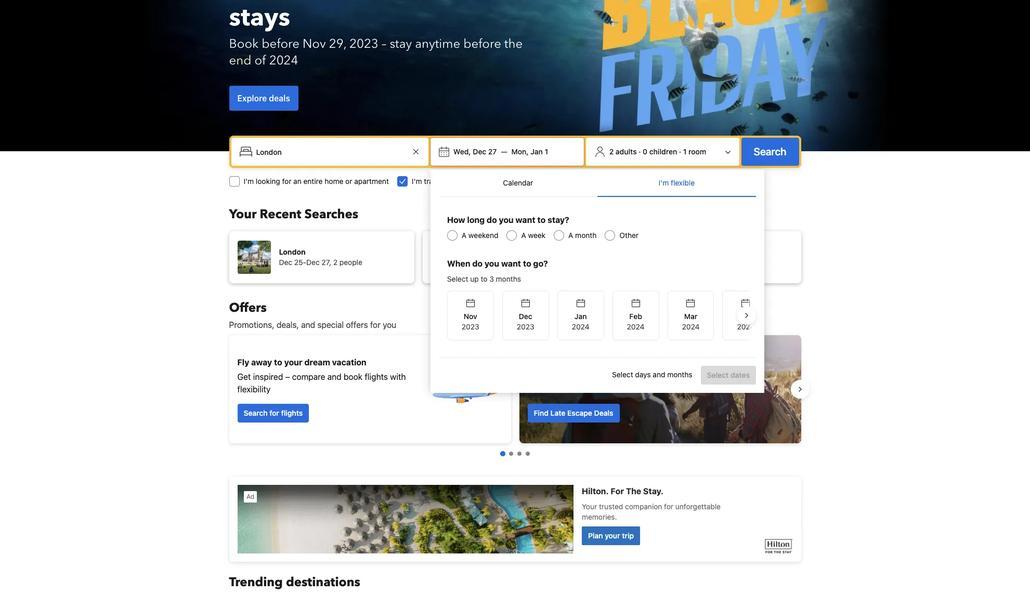 Task type: locate. For each thing, give the bounding box(es) containing it.
flights
[[555, 177, 576, 186], [365, 373, 388, 382], [281, 409, 303, 418]]

1 vertical spatial deals
[[595, 409, 614, 418]]

weekend
[[469, 231, 499, 240]]

1 horizontal spatial select
[[612, 370, 634, 379]]

2 horizontal spatial or
[[623, 385, 630, 394]]

compare
[[292, 373, 325, 382]]

jan
[[531, 147, 543, 156], [500, 258, 512, 267], [575, 312, 587, 321]]

2 horizontal spatial select
[[707, 371, 729, 380]]

flights right book in the bottom of the page
[[365, 373, 388, 382]]

of up save
[[600, 373, 607, 382]]

flexible
[[671, 178, 695, 187]]

of inside 'save 30% or more on stays book before nov 29, 2023 – stay anytime before the end of 2024'
[[255, 52, 266, 69]]

1 horizontal spatial deals
[[639, 358, 662, 367]]

1 vertical spatial late
[[551, 409, 566, 418]]

2024 up 'thousands'
[[572, 323, 590, 331]]

or inside save 15% with late escape deals explore thousands of destinations worldwide and save 15% or more
[[623, 385, 630, 394]]

for for an
[[282, 177, 292, 186]]

search
[[754, 146, 787, 158], [244, 409, 268, 418]]

1 horizontal spatial 2023
[[462, 323, 480, 331]]

for left an
[[282, 177, 292, 186]]

deals inside save 15% with late escape deals explore thousands of destinations worldwide and save 15% or more
[[639, 358, 662, 367]]

– inside fly away to your dream vacation get inspired – compare and book flights with flexibility
[[285, 373, 290, 382]]

1 horizontal spatial 2
[[521, 258, 525, 267]]

1 a from the left
[[462, 231, 467, 240]]

months
[[496, 275, 521, 284], [668, 370, 693, 379]]

0 horizontal spatial a
[[462, 231, 467, 240]]

region containing nov 2023
[[439, 287, 770, 345]]

0 vertical spatial months
[[496, 275, 521, 284]]

flights up stay?
[[555, 177, 576, 186]]

save inside 'save 30% or more on stays book before nov 29, 2023 – stay anytime before the end of 2024'
[[229, 0, 287, 3]]

0 vertical spatial late
[[589, 358, 606, 367]]

0 horizontal spatial save
[[229, 0, 287, 3]]

to
[[538, 215, 546, 225], [523, 259, 532, 268], [481, 275, 488, 284], [274, 358, 282, 367]]

search inside main content
[[244, 409, 268, 418]]

·
[[639, 147, 641, 156], [679, 147, 682, 156]]

or right home
[[346, 177, 353, 186]]

flights down compare
[[281, 409, 303, 418]]

more inside save 15% with late escape deals explore thousands of destinations worldwide and save 15% or more
[[633, 385, 652, 394]]

more down days
[[633, 385, 652, 394]]

select dates
[[707, 371, 750, 380]]

2 horizontal spatial jan
[[575, 312, 587, 321]]

i'm up your
[[244, 177, 254, 186]]

deals up select days and months
[[639, 358, 662, 367]]

to right 1,
[[523, 259, 532, 268]]

find late escape deals link
[[528, 404, 620, 423]]

0 horizontal spatial jan
[[500, 258, 512, 267]]

2 1 from the left
[[684, 147, 687, 156]]

1 vertical spatial or
[[346, 177, 353, 186]]

1 horizontal spatial save
[[528, 358, 547, 367]]

1 vertical spatial explore
[[528, 373, 556, 382]]

want right 27-
[[502, 259, 521, 268]]

0 vertical spatial of
[[255, 52, 266, 69]]

your recent searches
[[229, 206, 359, 223]]

a left week
[[522, 231, 526, 240]]

1 horizontal spatial months
[[668, 370, 693, 379]]

months right days
[[668, 370, 693, 379]]

3 a from the left
[[569, 231, 574, 240]]

do
[[487, 215, 497, 225], [473, 259, 483, 268]]

1 looking from the left
[[256, 177, 280, 186]]

1 horizontal spatial flights
[[365, 373, 388, 382]]

1 vertical spatial months
[[668, 370, 693, 379]]

2 horizontal spatial a
[[569, 231, 574, 240]]

2 horizontal spatial 2
[[610, 147, 614, 156]]

thousands
[[558, 373, 598, 382]]

more up stay
[[387, 0, 450, 3]]

1 vertical spatial search
[[244, 409, 268, 418]]

2 before from the left
[[464, 35, 502, 53]]

save inside save 15% with late escape deals explore thousands of destinations worldwide and save 15% or more
[[528, 358, 547, 367]]

a week
[[522, 231, 546, 240]]

before left the
[[464, 35, 502, 53]]

deals
[[639, 358, 662, 367], [595, 409, 614, 418]]

region containing fly away to your dream vacation
[[221, 331, 810, 448]]

deals down save
[[595, 409, 614, 418]]

tab list containing calendar
[[439, 170, 756, 198]]

main content
[[221, 300, 810, 595]]

dec
[[473, 147, 487, 156], [279, 258, 292, 267], [307, 258, 320, 267], [473, 258, 486, 267], [519, 312, 533, 321]]

for
[[282, 177, 292, 186], [455, 177, 464, 186], [544, 177, 553, 186], [370, 321, 381, 330], [270, 409, 279, 418]]

save up the worldwide
[[528, 358, 547, 367]]

0 horizontal spatial select
[[447, 275, 469, 284]]

2024
[[269, 52, 298, 69], [572, 323, 590, 331], [627, 323, 645, 331], [682, 323, 700, 331], [738, 323, 755, 331]]

and inside offers promotions, deals, and special offers for you
[[301, 321, 315, 330]]

2 vertical spatial jan
[[575, 312, 587, 321]]

2 right 1,
[[521, 258, 525, 267]]

select down when
[[447, 275, 469, 284]]

a left month at the right top
[[569, 231, 574, 240]]

select dates button
[[701, 366, 756, 385]]

1 left room
[[684, 147, 687, 156]]

explore left deals
[[238, 94, 267, 103]]

or
[[355, 0, 380, 3], [346, 177, 353, 186], [623, 385, 630, 394]]

0 horizontal spatial with
[[390, 373, 406, 382]]

2 left adults
[[610, 147, 614, 156]]

for right calendar
[[544, 177, 553, 186]]

how
[[447, 215, 465, 225]]

end
[[229, 52, 252, 69]]

1 horizontal spatial late
[[589, 358, 606, 367]]

0 horizontal spatial do
[[473, 259, 483, 268]]

late inside find late escape deals link
[[551, 409, 566, 418]]

on
[[456, 0, 487, 3]]

0 vertical spatial –
[[382, 35, 387, 53]]

2 right 27,
[[333, 258, 338, 267]]

1 for ·
[[684, 147, 687, 156]]

entire
[[304, 177, 323, 186]]

1 people from the left
[[340, 258, 363, 267]]

progress bar
[[500, 452, 530, 457]]

or right 30%
[[355, 0, 380, 3]]

want up 'a week'
[[516, 215, 536, 225]]

people right 1,
[[527, 258, 550, 267]]

your
[[229, 206, 257, 223]]

fly away to your dream vacation image
[[430, 353, 503, 426]]

0 vertical spatial destinations
[[610, 373, 656, 382]]

escape up days
[[608, 358, 637, 367]]

0 horizontal spatial 2
[[333, 258, 338, 267]]

1 horizontal spatial before
[[464, 35, 502, 53]]

0 horizontal spatial nov
[[303, 35, 326, 53]]

1 horizontal spatial looking
[[518, 177, 542, 186]]

vacation
[[332, 358, 367, 367]]

and down 'thousands'
[[569, 385, 583, 394]]

2 vertical spatial flights
[[281, 409, 303, 418]]

0 vertical spatial save
[[229, 0, 287, 3]]

nov inside nov 2023
[[464, 312, 478, 321]]

for inside offers promotions, deals, and special offers for you
[[370, 321, 381, 330]]

of
[[255, 52, 266, 69], [600, 373, 607, 382]]

2 vertical spatial you
[[383, 321, 397, 330]]

15%
[[549, 358, 567, 367], [604, 385, 620, 394]]

– down your
[[285, 373, 290, 382]]

select left days
[[612, 370, 634, 379]]

for left work
[[455, 177, 464, 186]]

mar 2024
[[682, 312, 700, 331]]

search for flights link
[[238, 404, 309, 423]]

dec 27-jan 1, 2 people
[[473, 258, 550, 267]]

when
[[447, 259, 471, 268]]

with up 'thousands'
[[569, 358, 587, 367]]

2024 down 'mar'
[[682, 323, 700, 331]]

0 horizontal spatial i'm
[[244, 177, 254, 186]]

or down select days and months
[[623, 385, 630, 394]]

flights inside fly away to your dream vacation get inspired – compare and book flights with flexibility
[[365, 373, 388, 382]]

dec inside dec 2023
[[519, 312, 533, 321]]

for for flights
[[544, 177, 553, 186]]

0 horizontal spatial before
[[262, 35, 300, 53]]

group of friends hiking in the mountains on a sunny day image
[[520, 336, 802, 444]]

with right book in the bottom of the page
[[390, 373, 406, 382]]

Where are you going? field
[[252, 143, 410, 161]]

i'm
[[244, 177, 254, 186], [412, 177, 422, 186], [659, 178, 669, 187]]

and right days
[[653, 370, 666, 379]]

1 horizontal spatial people
[[527, 258, 550, 267]]

looking right i'm
[[518, 177, 542, 186]]

2 people from the left
[[527, 258, 550, 267]]

nov 2023
[[462, 312, 480, 331]]

fly
[[238, 358, 249, 367]]

late right the find
[[551, 409, 566, 418]]

0 vertical spatial deals
[[639, 358, 662, 367]]

1 horizontal spatial explore
[[528, 373, 556, 382]]

find
[[534, 409, 549, 418]]

1 horizontal spatial –
[[382, 35, 387, 53]]

dream
[[305, 358, 330, 367]]

0 horizontal spatial flights
[[281, 409, 303, 418]]

more
[[387, 0, 450, 3], [633, 385, 652, 394]]

1 vertical spatial with
[[390, 373, 406, 382]]

to left your
[[274, 358, 282, 367]]

apartment
[[354, 177, 389, 186]]

0 horizontal spatial search
[[244, 409, 268, 418]]

traveling
[[424, 177, 453, 186]]

save up book
[[229, 0, 287, 3]]

offers
[[229, 300, 267, 317]]

0 vertical spatial or
[[355, 0, 380, 3]]

search button
[[742, 138, 799, 166]]

2 inside button
[[610, 147, 614, 156]]

people inside london dec 25-dec 27, 2 people
[[340, 258, 363, 267]]

15% right save
[[604, 385, 620, 394]]

select inside button
[[707, 371, 729, 380]]

· right children
[[679, 147, 682, 156]]

people right 27,
[[340, 258, 363, 267]]

0 horizontal spatial late
[[551, 409, 566, 418]]

2 horizontal spatial 2023
[[517, 323, 535, 331]]

apr 2024
[[738, 312, 755, 331]]

15% up 'thousands'
[[549, 358, 567, 367]]

of right end
[[255, 52, 266, 69]]

2024 down the apr
[[738, 323, 755, 331]]

to inside fly away to your dream vacation get inspired – compare and book flights with flexibility
[[274, 358, 282, 367]]

2024 down feb
[[627, 323, 645, 331]]

1 vertical spatial save
[[528, 358, 547, 367]]

more inside 'save 30% or more on stays book before nov 29, 2023 – stay anytime before the end of 2024'
[[387, 0, 450, 3]]

i'm looking for flights
[[505, 177, 576, 186]]

do right long
[[487, 215, 497, 225]]

you right the offers
[[383, 321, 397, 330]]

0 horizontal spatial 15%
[[549, 358, 567, 367]]

dec inside 'link'
[[473, 258, 486, 267]]

1 vertical spatial more
[[633, 385, 652, 394]]

adults
[[616, 147, 637, 156]]

1 horizontal spatial escape
[[608, 358, 637, 367]]

select up to 3 months
[[447, 275, 521, 284]]

explore up the worldwide
[[528, 373, 556, 382]]

1 horizontal spatial ·
[[679, 147, 682, 156]]

1 horizontal spatial of
[[600, 373, 607, 382]]

0 horizontal spatial ·
[[639, 147, 641, 156]]

1 vertical spatial flights
[[365, 373, 388, 382]]

2 vertical spatial or
[[623, 385, 630, 394]]

and inside fly away to your dream vacation get inspired – compare and book flights with flexibility
[[328, 373, 342, 382]]

1 vertical spatial –
[[285, 373, 290, 382]]

2 looking from the left
[[518, 177, 542, 186]]

save 30% or more on stays book before nov 29, 2023 – stay anytime before the end of 2024
[[229, 0, 523, 69]]

flexibility
[[238, 385, 271, 394]]

with
[[569, 358, 587, 367], [390, 373, 406, 382]]

an
[[294, 177, 302, 186]]

0 horizontal spatial looking
[[256, 177, 280, 186]]

0 horizontal spatial escape
[[568, 409, 593, 418]]

you right long
[[499, 215, 514, 225]]

save
[[229, 0, 287, 3], [528, 358, 547, 367]]

a for a weekend
[[462, 231, 467, 240]]

search for search for flights
[[244, 409, 268, 418]]

region
[[439, 287, 770, 345], [221, 331, 810, 448]]

1 horizontal spatial destinations
[[610, 373, 656, 382]]

1 inside 2 adults · 0 children · 1 room button
[[684, 147, 687, 156]]

27
[[489, 147, 497, 156]]

0 vertical spatial flights
[[555, 177, 576, 186]]

do up up
[[473, 259, 483, 268]]

how long do you want to stay?
[[447, 215, 570, 225]]

2 inside 'link'
[[521, 258, 525, 267]]

0 horizontal spatial 2023
[[350, 35, 379, 53]]

select days and months
[[612, 370, 693, 379]]

week
[[528, 231, 546, 240]]

1 horizontal spatial 1
[[684, 147, 687, 156]]

2
[[610, 147, 614, 156], [333, 258, 338, 267], [521, 258, 525, 267]]

explore inside save 15% with late escape deals explore thousands of destinations worldwide and save 15% or more
[[528, 373, 556, 382]]

months right 3
[[496, 275, 521, 284]]

1 right 'mon,'
[[545, 147, 549, 156]]

nov left 29,
[[303, 35, 326, 53]]

1 vertical spatial destinations
[[286, 574, 360, 592]]

1 horizontal spatial search
[[754, 146, 787, 158]]

explore deals link
[[229, 86, 299, 111]]

2023 for dec 2023
[[517, 323, 535, 331]]

0 horizontal spatial or
[[346, 177, 353, 186]]

a down how
[[462, 231, 467, 240]]

0 vertical spatial explore
[[238, 94, 267, 103]]

0 horizontal spatial people
[[340, 258, 363, 267]]

· left 0
[[639, 147, 641, 156]]

late up 'thousands'
[[589, 358, 606, 367]]

search inside button
[[754, 146, 787, 158]]

1 horizontal spatial nov
[[464, 312, 478, 321]]

work
[[466, 177, 483, 186]]

– left stay
[[382, 35, 387, 53]]

select
[[447, 275, 469, 284], [612, 370, 634, 379], [707, 371, 729, 380]]

wed, dec 27 — mon, jan 1
[[454, 147, 549, 156]]

1 vertical spatial 15%
[[604, 385, 620, 394]]

and left book in the bottom of the page
[[328, 373, 342, 382]]

1
[[545, 147, 549, 156], [684, 147, 687, 156]]

destinations
[[610, 373, 656, 382], [286, 574, 360, 592]]

select left dates
[[707, 371, 729, 380]]

1 horizontal spatial or
[[355, 0, 380, 3]]

1 horizontal spatial with
[[569, 358, 587, 367]]

jan inside jan 2024
[[575, 312, 587, 321]]

0
[[643, 147, 648, 156]]

2 horizontal spatial i'm
[[659, 178, 669, 187]]

1 1 from the left
[[545, 147, 549, 156]]

nov down up
[[464, 312, 478, 321]]

2 a from the left
[[522, 231, 526, 240]]

1 vertical spatial jan
[[500, 258, 512, 267]]

0 horizontal spatial of
[[255, 52, 266, 69]]

2023 inside 'save 30% or more on stays book before nov 29, 2023 – stay anytime before the end of 2024'
[[350, 35, 379, 53]]

0 vertical spatial escape
[[608, 358, 637, 367]]

1 vertical spatial want
[[502, 259, 521, 268]]

1 vertical spatial escape
[[568, 409, 593, 418]]

escape down save
[[568, 409, 593, 418]]

1 horizontal spatial more
[[633, 385, 652, 394]]

you up 3
[[485, 259, 500, 268]]

2024 for jan 2024
[[572, 323, 590, 331]]

i'm left the flexible
[[659, 178, 669, 187]]

book
[[344, 373, 363, 382]]

0 horizontal spatial 1
[[545, 147, 549, 156]]

25-
[[294, 258, 307, 267]]

0 horizontal spatial deals
[[595, 409, 614, 418]]

2023 for nov 2023
[[462, 323, 480, 331]]

for down flexibility
[[270, 409, 279, 418]]

fly away to your dream vacation get inspired – compare and book flights with flexibility
[[238, 358, 406, 394]]

0 vertical spatial more
[[387, 0, 450, 3]]

i'm left traveling
[[412, 177, 422, 186]]

before
[[262, 35, 300, 53], [464, 35, 502, 53]]

1 horizontal spatial 15%
[[604, 385, 620, 394]]

2024 up deals
[[269, 52, 298, 69]]

tab list
[[439, 170, 756, 198]]

1 vertical spatial nov
[[464, 312, 478, 321]]

looking left an
[[256, 177, 280, 186]]

1 horizontal spatial a
[[522, 231, 526, 240]]

1 for jan
[[545, 147, 549, 156]]

for right the offers
[[370, 321, 381, 330]]

and right deals, at bottom
[[301, 321, 315, 330]]

with inside fly away to your dream vacation get inspired – compare and book flights with flexibility
[[390, 373, 406, 382]]

escape inside save 15% with late escape deals explore thousands of destinations worldwide and save 15% or more
[[608, 358, 637, 367]]

i'm looking for an entire home or apartment
[[244, 177, 389, 186]]

i'm flexible button
[[598, 170, 756, 197]]

–
[[382, 35, 387, 53], [285, 373, 290, 382]]

people
[[340, 258, 363, 267], [527, 258, 550, 267]]

1 horizontal spatial i'm
[[412, 177, 422, 186]]

0 vertical spatial jan
[[531, 147, 543, 156]]

i'm inside button
[[659, 178, 669, 187]]

i'm traveling for work
[[412, 177, 483, 186]]

before down the stays
[[262, 35, 300, 53]]



Task type: vqa. For each thing, say whether or not it's contained in the screenshot.


Task type: describe. For each thing, give the bounding box(es) containing it.
the
[[505, 35, 523, 53]]

offers promotions, deals, and special offers for you
[[229, 300, 397, 330]]

up
[[471, 275, 479, 284]]

you inside offers promotions, deals, and special offers for you
[[383, 321, 397, 330]]

1 vertical spatial you
[[485, 259, 500, 268]]

destinations inside save 15% with late escape deals explore thousands of destinations worldwide and save 15% or more
[[610, 373, 656, 382]]

trending destinations
[[229, 574, 360, 592]]

1 horizontal spatial jan
[[531, 147, 543, 156]]

2024 inside 'save 30% or more on stays book before nov 29, 2023 – stay anytime before the end of 2024'
[[269, 52, 298, 69]]

stay
[[390, 35, 412, 53]]

progress bar inside main content
[[500, 452, 530, 457]]

away
[[251, 358, 272, 367]]

special
[[318, 321, 344, 330]]

1,
[[514, 258, 519, 267]]

0 horizontal spatial destinations
[[286, 574, 360, 592]]

search for flights
[[244, 409, 303, 418]]

advertisement region
[[229, 477, 802, 562]]

book
[[229, 35, 259, 53]]

of inside save 15% with late escape deals explore thousands of destinations worldwide and save 15% or more
[[600, 373, 607, 382]]

a month
[[569, 231, 597, 240]]

29,
[[329, 35, 347, 53]]

save for save 15% with late escape deals
[[528, 358, 547, 367]]

a for a week
[[522, 231, 526, 240]]

nov inside 'save 30% or more on stays book before nov 29, 2023 – stay anytime before the end of 2024'
[[303, 35, 326, 53]]

search for search
[[754, 146, 787, 158]]

explore deals
[[238, 94, 290, 103]]

—
[[501, 147, 508, 156]]

wed, dec 27 button
[[449, 143, 501, 161]]

to up week
[[538, 215, 546, 225]]

deals,
[[277, 321, 299, 330]]

0 horizontal spatial explore
[[238, 94, 267, 103]]

select for select dates
[[707, 371, 729, 380]]

calendar
[[503, 178, 533, 187]]

searches
[[305, 206, 359, 223]]

worldwide
[[528, 385, 566, 394]]

go?
[[534, 259, 548, 268]]

0 vertical spatial 15%
[[549, 358, 567, 367]]

for for work
[[455, 177, 464, 186]]

days
[[636, 370, 651, 379]]

1 · from the left
[[639, 147, 641, 156]]

jan inside dec 27-jan 1, 2 people 'link'
[[500, 258, 512, 267]]

your
[[284, 358, 303, 367]]

apr
[[740, 312, 752, 321]]

3
[[490, 275, 494, 284]]

2 inside london dec 25-dec 27, 2 people
[[333, 258, 338, 267]]

deals
[[269, 94, 290, 103]]

0 vertical spatial want
[[516, 215, 536, 225]]

i'm
[[505, 177, 516, 186]]

2 adults · 0 children · 1 room
[[610, 147, 707, 156]]

people inside 'link'
[[527, 258, 550, 267]]

for inside the search for flights link
[[270, 409, 279, 418]]

month
[[576, 231, 597, 240]]

looking for i'm
[[256, 177, 280, 186]]

main content containing offers
[[221, 300, 810, 595]]

dec 2023
[[517, 312, 535, 331]]

2024 for feb 2024
[[627, 323, 645, 331]]

27,
[[322, 258, 331, 267]]

1 vertical spatial do
[[473, 259, 483, 268]]

mar
[[685, 312, 698, 321]]

dec 27-jan 1, 2 people link
[[423, 232, 608, 284]]

i'm for i'm traveling for work
[[412, 177, 422, 186]]

i'm flexible
[[659, 178, 695, 187]]

i'm for i'm flexible
[[659, 178, 669, 187]]

i'm for i'm looking for an entire home or apartment
[[244, 177, 254, 186]]

anytime
[[415, 35, 461, 53]]

27-
[[488, 258, 500, 267]]

offers
[[346, 321, 368, 330]]

other
[[620, 231, 639, 240]]

select for select up to 3 months
[[447, 275, 469, 284]]

calendar button
[[439, 170, 598, 197]]

wed,
[[454, 147, 471, 156]]

looking for i'm
[[518, 177, 542, 186]]

mon,
[[512, 147, 529, 156]]

0 vertical spatial you
[[499, 215, 514, 225]]

30%
[[293, 0, 348, 3]]

2 · from the left
[[679, 147, 682, 156]]

– inside 'save 30% or more on stays book before nov 29, 2023 – stay anytime before the end of 2024'
[[382, 35, 387, 53]]

with inside save 15% with late escape deals explore thousands of destinations worldwide and save 15% or more
[[569, 358, 587, 367]]

1 before from the left
[[262, 35, 300, 53]]

feb
[[630, 312, 643, 321]]

find late escape deals
[[534, 409, 614, 418]]

0 horizontal spatial months
[[496, 275, 521, 284]]

feb 2024
[[627, 312, 645, 331]]

save for save 30% or more on stays
[[229, 0, 287, 3]]

stays
[[229, 1, 290, 35]]

a for a month
[[569, 231, 574, 240]]

mon, jan 1 button
[[508, 143, 553, 161]]

and inside save 15% with late escape deals explore thousands of destinations worldwide and save 15% or more
[[569, 385, 583, 394]]

london dec 25-dec 27, 2 people
[[279, 248, 363, 267]]

children
[[650, 147, 678, 156]]

inspired
[[253, 373, 283, 382]]

1 horizontal spatial do
[[487, 215, 497, 225]]

2024 for mar 2024
[[682, 323, 700, 331]]

2024 for apr 2024
[[738, 323, 755, 331]]

a weekend
[[462, 231, 499, 240]]

2 horizontal spatial flights
[[555, 177, 576, 186]]

when do you want to go?
[[447, 259, 548, 268]]

deals inside find late escape deals link
[[595, 409, 614, 418]]

london
[[279, 248, 306, 257]]

to left 3
[[481, 275, 488, 284]]

or inside 'save 30% or more on stays book before nov 29, 2023 – stay anytime before the end of 2024'
[[355, 0, 380, 3]]

save
[[585, 385, 602, 394]]

2 adults · 0 children · 1 room button
[[590, 142, 735, 162]]

room
[[689, 147, 707, 156]]

late inside save 15% with late escape deals explore thousands of destinations worldwide and save 15% or more
[[589, 358, 606, 367]]

recent
[[260, 206, 302, 223]]

select for select days and months
[[612, 370, 634, 379]]

stay?
[[548, 215, 570, 225]]

trending
[[229, 574, 283, 592]]

home
[[325, 177, 344, 186]]

promotions,
[[229, 321, 275, 330]]



